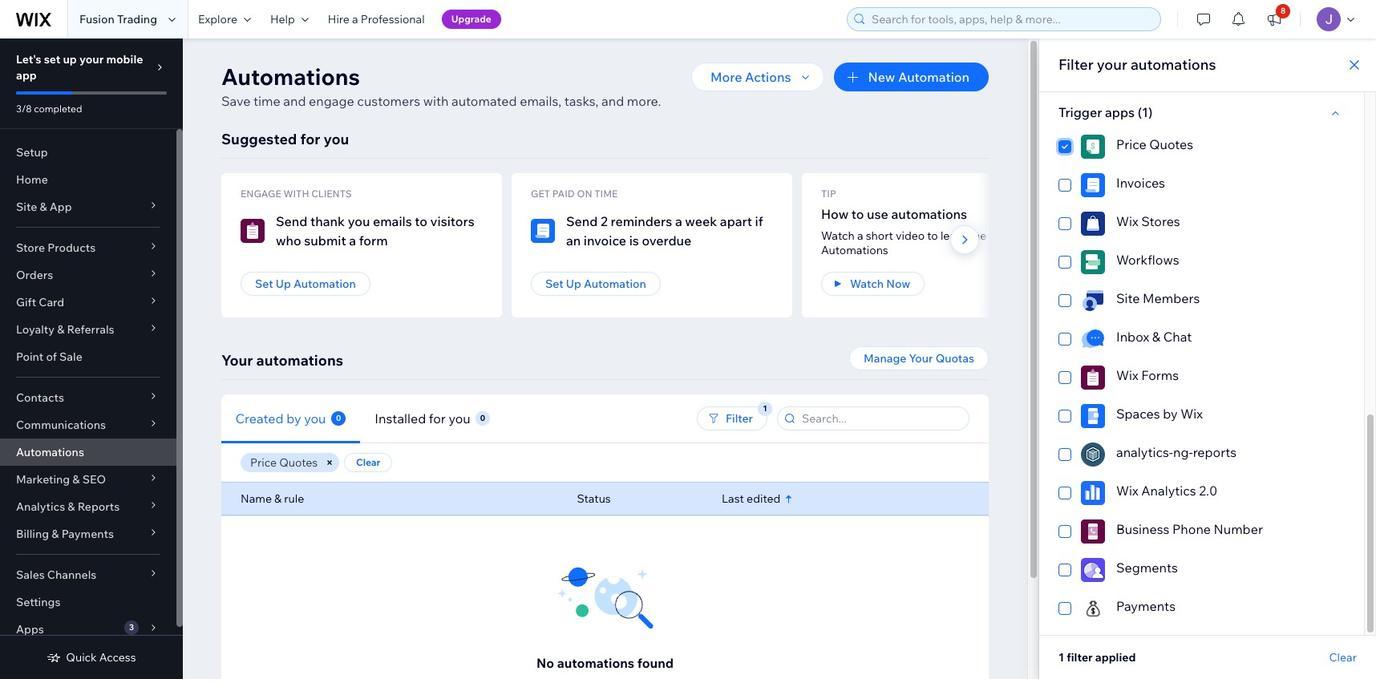 Task type: locate. For each thing, give the bounding box(es) containing it.
0 horizontal spatial analytics
[[16, 500, 65, 514]]

0 vertical spatial automations
[[221, 63, 360, 91]]

category image for segments
[[1081, 558, 1105, 582]]

automations up watch now button
[[821, 243, 888, 257]]

site
[[16, 200, 37, 214], [1116, 290, 1140, 306]]

category image for price quotes
[[1081, 135, 1105, 159]]

1 vertical spatial analytics
[[16, 500, 65, 514]]

site down home
[[16, 200, 37, 214]]

1 set from the left
[[255, 277, 273, 291]]

automated
[[452, 93, 517, 109]]

& left rule
[[274, 492, 282, 506]]

1 horizontal spatial up
[[566, 277, 581, 291]]

category image left 'segments'
[[1081, 558, 1105, 582]]

wix inside 'option'
[[1116, 483, 1139, 499]]

your automations
[[221, 351, 343, 370]]

quotes up rule
[[279, 456, 318, 470]]

price up name
[[250, 456, 277, 470]]

sidebar element
[[0, 38, 183, 679]]

category image for payments
[[1081, 597, 1105, 621]]

category image left the who
[[241, 219, 265, 243]]

analytics-ng-reports
[[1116, 444, 1237, 460]]

1 horizontal spatial of
[[1025, 229, 1035, 243]]

2 icon image from the top
[[1081, 327, 1105, 351]]

referrals
[[67, 322, 114, 337]]

2 horizontal spatial automations
[[821, 243, 888, 257]]

0 vertical spatial analytics
[[1141, 483, 1196, 499]]

1 horizontal spatial your
[[1097, 55, 1127, 74]]

to left use
[[852, 206, 864, 222]]

professional
[[361, 12, 425, 26]]

2 your from the left
[[909, 351, 933, 366]]

0 vertical spatial of
[[1025, 229, 1035, 243]]

0 horizontal spatial 0
[[336, 413, 341, 423]]

short
[[866, 229, 893, 243]]

1 horizontal spatial filter
[[1059, 55, 1094, 74]]

automations up (1)
[[1131, 55, 1216, 74]]

0 horizontal spatial clear button
[[344, 453, 392, 472]]

0 vertical spatial price quotes
[[1116, 136, 1193, 152]]

stores
[[1141, 213, 1180, 229]]

2 set up automation button from the left
[[531, 272, 661, 296]]

category image left wix stores at the top of page
[[1081, 212, 1105, 236]]

1 vertical spatial site
[[1116, 290, 1140, 306]]

set up automation down the who
[[255, 277, 356, 291]]

your right up
[[79, 52, 104, 67]]

category image for analytics-ng-reports
[[1081, 443, 1105, 467]]

automation
[[898, 69, 970, 85], [293, 277, 356, 291], [584, 277, 646, 291]]

on
[[577, 188, 592, 200]]

& inside analytics & reports popup button
[[68, 500, 75, 514]]

you for send
[[348, 213, 370, 229]]

0 vertical spatial quotes
[[1149, 136, 1193, 152]]

0 horizontal spatial up
[[276, 277, 291, 291]]

more
[[711, 69, 742, 85]]

category image left wix analytics 2.0
[[1081, 481, 1105, 505]]

0 horizontal spatial price
[[250, 456, 277, 470]]

wix inside "checkbox"
[[1116, 367, 1139, 383]]

manage
[[864, 351, 907, 366]]

by for created
[[287, 410, 302, 426]]

0 horizontal spatial set up automation button
[[241, 272, 370, 296]]

0 horizontal spatial to
[[415, 213, 427, 229]]

engage
[[241, 188, 281, 200]]

who
[[276, 233, 301, 249]]

help
[[270, 12, 295, 26]]

& for marketing
[[72, 472, 80, 487]]

a right hire
[[352, 12, 358, 26]]

tab list containing created by you
[[221, 394, 612, 443]]

automations inside sidebar element
[[16, 445, 84, 460]]

2 set up automation from the left
[[545, 277, 646, 291]]

category image
[[1081, 135, 1105, 159], [1081, 212, 1105, 236], [531, 219, 555, 243], [1081, 250, 1105, 274], [1081, 443, 1105, 467], [1081, 520, 1105, 544], [1081, 558, 1105, 582]]

filter
[[1067, 650, 1093, 665]]

Search... field
[[797, 407, 964, 430]]

found
[[637, 655, 674, 671]]

your inside button
[[909, 351, 933, 366]]

by right spaces
[[1163, 406, 1178, 422]]

icon image left inbox
[[1081, 327, 1105, 351]]

analytics-
[[1116, 444, 1173, 460]]

watch inside tip how to use automations watch a short video to learn the basics of wix automations
[[821, 229, 855, 243]]

& left the chat
[[1152, 329, 1161, 345]]

you
[[324, 130, 349, 148], [348, 213, 370, 229], [304, 410, 326, 426], [449, 410, 471, 426]]

automations inside automations save time and engage customers with automated emails, tasks, and more.
[[221, 63, 360, 91]]

1 vertical spatial for
[[429, 410, 446, 426]]

1 0 from the left
[[336, 413, 341, 423]]

rule
[[284, 492, 304, 506]]

& inside marketing & seo 'popup button'
[[72, 472, 80, 487]]

watch left 'now'
[[850, 277, 884, 291]]

automations for automations save time and engage customers with automated emails, tasks, and more.
[[221, 63, 360, 91]]

&
[[40, 200, 47, 214], [57, 322, 64, 337], [1152, 329, 1161, 345], [72, 472, 80, 487], [274, 492, 282, 506], [68, 500, 75, 514], [52, 527, 59, 541]]

1 horizontal spatial automation
[[584, 277, 646, 291]]

up down an
[[566, 277, 581, 291]]

2 horizontal spatial automation
[[898, 69, 970, 85]]

automations
[[1131, 55, 1216, 74], [891, 206, 967, 222], [256, 351, 343, 370], [557, 655, 634, 671]]

1 send from the left
[[276, 213, 308, 229]]

category image left "analytics-" at the bottom right
[[1081, 443, 1105, 467]]

set up automation button down "invoice"
[[531, 272, 661, 296]]

category image inside list
[[531, 219, 555, 243]]

automations up video
[[891, 206, 967, 222]]

Spaces by Wix checkbox
[[1059, 404, 1345, 428]]

0 horizontal spatial for
[[300, 130, 320, 148]]

created
[[236, 410, 284, 426]]

the
[[969, 229, 987, 243]]

1 horizontal spatial price
[[1116, 136, 1147, 152]]

engage with clients
[[241, 188, 352, 200]]

by inside tab list
[[287, 410, 302, 426]]

1 horizontal spatial price quotes
[[1116, 136, 1193, 152]]

your up created
[[221, 351, 253, 370]]

0 horizontal spatial by
[[287, 410, 302, 426]]

reminders
[[611, 213, 672, 229]]

& right loyalty
[[57, 322, 64, 337]]

0 vertical spatial price
[[1116, 136, 1147, 152]]

and right time
[[283, 93, 306, 109]]

loyalty & referrals
[[16, 322, 114, 337]]

send inside send 2 reminders a week apart if an invoice is overdue
[[566, 213, 598, 229]]

a left form
[[349, 233, 356, 249]]

& inside loyalty & referrals popup button
[[57, 322, 64, 337]]

category image left an
[[531, 219, 555, 243]]

automation down "invoice"
[[584, 277, 646, 291]]

and left the more.
[[602, 93, 624, 109]]

1 vertical spatial clear button
[[1329, 650, 1357, 665]]

1 horizontal spatial by
[[1163, 406, 1178, 422]]

video
[[896, 229, 925, 243]]

0 right installed for you
[[480, 413, 485, 423]]

automation right new at the right top of the page
[[898, 69, 970, 85]]

& left app
[[40, 200, 47, 214]]

0 vertical spatial site
[[16, 200, 37, 214]]

trading
[[117, 12, 157, 26]]

category image for wix stores
[[1081, 212, 1105, 236]]

help button
[[261, 0, 318, 38]]

by right created
[[287, 410, 302, 426]]

set up automation down "invoice"
[[545, 277, 646, 291]]

status
[[577, 492, 611, 506]]

quick access
[[66, 650, 136, 665]]

category image down "trigger apps (1)"
[[1081, 135, 1105, 159]]

segments
[[1116, 560, 1178, 576]]

fusion
[[79, 12, 115, 26]]

0 horizontal spatial filter
[[726, 411, 753, 426]]

to right emails
[[415, 213, 427, 229]]

& right billing
[[52, 527, 59, 541]]

gift
[[16, 295, 36, 310]]

site inside popup button
[[16, 200, 37, 214]]

1 horizontal spatial clear button
[[1329, 650, 1357, 665]]

tab list
[[221, 394, 612, 443]]

send for submit
[[276, 213, 308, 229]]

wix right basics
[[1038, 229, 1057, 243]]

0 vertical spatial for
[[300, 130, 320, 148]]

0 vertical spatial filter
[[1059, 55, 1094, 74]]

of left sale
[[46, 350, 57, 364]]

1 horizontal spatial payments
[[1116, 598, 1176, 614]]

get paid on time
[[531, 188, 618, 200]]

site inside option
[[1116, 290, 1140, 306]]

Wix Analytics 2.0 checkbox
[[1059, 481, 1345, 505]]

1 horizontal spatial analytics
[[1141, 483, 1196, 499]]

& left reports on the left bottom of the page
[[68, 500, 75, 514]]

Inbox & Chat checkbox
[[1059, 327, 1345, 351]]

marketing & seo
[[16, 472, 106, 487]]

category image left the business
[[1081, 520, 1105, 544]]

sales channels
[[16, 568, 97, 582]]

wix inside option
[[1116, 213, 1139, 229]]

set for send thank you emails to visitors who submit a form
[[255, 277, 273, 291]]

3/8
[[16, 103, 32, 115]]

automations link
[[0, 439, 176, 466]]

card
[[39, 295, 64, 310]]

0 horizontal spatial payments
[[61, 527, 114, 541]]

1 icon image from the top
[[1081, 289, 1105, 313]]

of inside sidebar element
[[46, 350, 57, 364]]

you down engage
[[324, 130, 349, 148]]

0 horizontal spatial send
[[276, 213, 308, 229]]

spaces
[[1116, 406, 1160, 422]]

clear button
[[344, 453, 392, 472], [1329, 650, 1357, 665]]

for down engage
[[300, 130, 320, 148]]

for right installed
[[429, 410, 446, 426]]

icon image
[[1081, 289, 1105, 313], [1081, 327, 1105, 351]]

1 vertical spatial payments
[[1116, 598, 1176, 614]]

send inside send thank you emails to visitors who submit a form
[[276, 213, 308, 229]]

1 horizontal spatial quotes
[[1149, 136, 1193, 152]]

1 vertical spatial of
[[46, 350, 57, 364]]

site for site members
[[1116, 290, 1140, 306]]

your left quotas
[[909, 351, 933, 366]]

of right basics
[[1025, 229, 1035, 243]]

1 vertical spatial automations
[[821, 243, 888, 257]]

1 vertical spatial quotes
[[279, 456, 318, 470]]

set up automation button
[[241, 272, 370, 296], [531, 272, 661, 296]]

0 vertical spatial icon image
[[1081, 289, 1105, 313]]

2 send from the left
[[566, 213, 598, 229]]

you up form
[[348, 213, 370, 229]]

with
[[283, 188, 309, 200]]

category image left wix forms
[[1081, 366, 1105, 390]]

1 horizontal spatial set up automation button
[[531, 272, 661, 296]]

category image left spaces
[[1081, 404, 1105, 428]]

wix left 'forms'
[[1116, 367, 1139, 383]]

tasks,
[[564, 93, 599, 109]]

up down the who
[[276, 277, 291, 291]]

icon image for inbox
[[1081, 327, 1105, 351]]

list
[[221, 173, 1373, 318]]

0 horizontal spatial automation
[[293, 277, 356, 291]]

1 horizontal spatial send
[[566, 213, 598, 229]]

filter your automations
[[1059, 55, 1216, 74]]

icon image for site
[[1081, 289, 1105, 313]]

site up inbox
[[1116, 290, 1140, 306]]

Payments checkbox
[[1059, 597, 1345, 621]]

& for site
[[40, 200, 47, 214]]

automation for send thank you emails to visitors who submit a form
[[293, 277, 356, 291]]

automations up "marketing"
[[16, 445, 84, 460]]

analytics down analytics-ng-reports
[[1141, 483, 1196, 499]]

category image left the workflows
[[1081, 250, 1105, 274]]

your up "trigger apps (1)"
[[1097, 55, 1127, 74]]

set up automation button down the who
[[241, 272, 370, 296]]

1 horizontal spatial your
[[909, 351, 933, 366]]

payments down analytics & reports popup button at the bottom
[[61, 527, 114, 541]]

for inside tab list
[[429, 410, 446, 426]]

0 horizontal spatial automations
[[16, 445, 84, 460]]

send up an
[[566, 213, 598, 229]]

name & rule
[[241, 492, 304, 506]]

0 horizontal spatial set
[[255, 277, 273, 291]]

communications
[[16, 418, 106, 432]]

tip how to use automations watch a short video to learn the basics of wix automations
[[821, 188, 1057, 257]]

number
[[1214, 521, 1263, 537]]

you right installed
[[449, 410, 471, 426]]

1 vertical spatial icon image
[[1081, 327, 1105, 351]]

automations up time
[[221, 63, 360, 91]]

0 for created by you
[[336, 413, 341, 423]]

you for suggested
[[324, 130, 349, 148]]

automation inside button
[[898, 69, 970, 85]]

a inside tip how to use automations watch a short video to learn the basics of wix automations
[[857, 229, 863, 243]]

0 horizontal spatial of
[[46, 350, 57, 364]]

0 horizontal spatial site
[[16, 200, 37, 214]]

0 vertical spatial watch
[[821, 229, 855, 243]]

2 set from the left
[[545, 277, 563, 291]]

sales channels button
[[0, 561, 176, 589]]

0 for installed for you
[[480, 413, 485, 423]]

1 horizontal spatial and
[[602, 93, 624, 109]]

1 your from the left
[[221, 351, 253, 370]]

emails,
[[520, 93, 562, 109]]

automation down submit
[[293, 277, 356, 291]]

site & app
[[16, 200, 72, 214]]

reports
[[78, 500, 120, 514]]

price quotes down (1)
[[1116, 136, 1193, 152]]

by inside checkbox
[[1163, 406, 1178, 422]]

0 horizontal spatial your
[[221, 351, 253, 370]]

you right created
[[304, 410, 326, 426]]

0 horizontal spatial your
[[79, 52, 104, 67]]

watch down how
[[821, 229, 855, 243]]

1 vertical spatial filter
[[726, 411, 753, 426]]

0 vertical spatial clear
[[356, 456, 380, 468]]

price down "apps"
[[1116, 136, 1147, 152]]

1 vertical spatial price quotes
[[250, 456, 318, 470]]

1 horizontal spatial for
[[429, 410, 446, 426]]

category image for wix analytics 2.0
[[1081, 481, 1105, 505]]

for for suggested
[[300, 130, 320, 148]]

save
[[221, 93, 251, 109]]

loyalty
[[16, 322, 55, 337]]

a
[[352, 12, 358, 26], [675, 213, 682, 229], [857, 229, 863, 243], [349, 233, 356, 249]]

submit
[[304, 233, 346, 249]]

1 horizontal spatial automations
[[221, 63, 360, 91]]

wix for wix stores
[[1116, 213, 1139, 229]]

category image up 1 filter applied
[[1081, 597, 1105, 621]]

analytics down "marketing"
[[16, 500, 65, 514]]

automations inside tip how to use automations watch a short video to learn the basics of wix automations
[[821, 243, 888, 257]]

wix left stores
[[1116, 213, 1139, 229]]

clear
[[356, 456, 380, 468], [1329, 650, 1357, 665]]

installed for you
[[375, 410, 471, 426]]

analytics
[[1141, 483, 1196, 499], [16, 500, 65, 514]]

1 horizontal spatial set
[[545, 277, 563, 291]]

1 horizontal spatial site
[[1116, 290, 1140, 306]]

& left seo
[[72, 472, 80, 487]]

0 vertical spatial payments
[[61, 527, 114, 541]]

settings
[[16, 595, 60, 609]]

price quotes up rule
[[250, 456, 318, 470]]

0 horizontal spatial and
[[283, 93, 306, 109]]

edited
[[747, 492, 781, 506]]

you inside send thank you emails to visitors who submit a form
[[348, 213, 370, 229]]

1 set up automation from the left
[[255, 277, 356, 291]]

to left learn
[[927, 229, 938, 243]]

for
[[300, 130, 320, 148], [429, 410, 446, 426]]

list containing how to use automations
[[221, 173, 1373, 318]]

wix down wix forms "checkbox"
[[1181, 406, 1203, 422]]

2 up from the left
[[566, 277, 581, 291]]

icon image left site members on the top right of page
[[1081, 289, 1105, 313]]

manage your quotas
[[864, 351, 974, 366]]

1 horizontal spatial clear
[[1329, 650, 1357, 665]]

automation for send 2 reminders a week apart if an invoice is overdue
[[584, 277, 646, 291]]

1 vertical spatial clear
[[1329, 650, 1357, 665]]

wix up the business
[[1116, 483, 1139, 499]]

filter inside button
[[726, 411, 753, 426]]

2 vertical spatial automations
[[16, 445, 84, 460]]

Business Phone Number checkbox
[[1059, 520, 1345, 544]]

& inside billing & payments popup button
[[52, 527, 59, 541]]

category image left invoices
[[1081, 173, 1105, 197]]

0 horizontal spatial set up automation
[[255, 277, 356, 291]]

1 up from the left
[[276, 277, 291, 291]]

quotes down (1)
[[1149, 136, 1193, 152]]

1 horizontal spatial 0
[[480, 413, 485, 423]]

wix
[[1116, 213, 1139, 229], [1038, 229, 1057, 243], [1116, 367, 1139, 383], [1181, 406, 1203, 422], [1116, 483, 1139, 499]]

for for installed
[[429, 410, 446, 426]]

a left week
[[675, 213, 682, 229]]

category image
[[1081, 173, 1105, 197], [241, 219, 265, 243], [1081, 366, 1105, 390], [1081, 404, 1105, 428], [1081, 481, 1105, 505], [1081, 597, 1105, 621]]

category image for wix forms
[[1081, 366, 1105, 390]]

1 vertical spatial price
[[250, 456, 277, 470]]

& for analytics
[[68, 500, 75, 514]]

1 horizontal spatial set up automation
[[545, 277, 646, 291]]

& inside inbox & chat option
[[1152, 329, 1161, 345]]

a left short
[[857, 229, 863, 243]]

payments down 'segments'
[[1116, 598, 1176, 614]]

1 set up automation button from the left
[[241, 272, 370, 296]]

2 0 from the left
[[480, 413, 485, 423]]

category image for invoices
[[1081, 173, 1105, 197]]

send up the who
[[276, 213, 308, 229]]

set up automation button for submit
[[241, 272, 370, 296]]

wix inside tip how to use automations watch a short video to learn the basics of wix automations
[[1038, 229, 1057, 243]]

clients
[[311, 188, 352, 200]]

3/8 completed
[[16, 103, 82, 115]]

1 vertical spatial watch
[[850, 277, 884, 291]]

gift card button
[[0, 289, 176, 316]]

& inside the "site & app" popup button
[[40, 200, 47, 214]]

0 right created by you
[[336, 413, 341, 423]]

invoice
[[584, 233, 626, 249]]

analytics inside analytics & reports popup button
[[16, 500, 65, 514]]



Task type: vqa. For each thing, say whether or not it's contained in the screenshot.
"text"
no



Task type: describe. For each thing, give the bounding box(es) containing it.
home
[[16, 172, 48, 187]]

orders
[[16, 268, 53, 282]]

automations inside tip how to use automations watch a short video to learn the basics of wix automations
[[891, 206, 967, 222]]

to inside send thank you emails to visitors who submit a form
[[415, 213, 427, 229]]

gift card
[[16, 295, 64, 310]]

paid
[[552, 188, 575, 200]]

price quotes inside option
[[1116, 136, 1193, 152]]

Workflows checkbox
[[1059, 250, 1345, 274]]

3
[[129, 622, 134, 633]]

no automations found
[[537, 655, 674, 671]]

Wix Forms checkbox
[[1059, 366, 1345, 390]]

0 horizontal spatial price quotes
[[250, 456, 318, 470]]

send 2 reminders a week apart if an invoice is overdue
[[566, 213, 763, 249]]

wix for wix analytics 2.0
[[1116, 483, 1139, 499]]

category image for send 2 reminders a week apart if an invoice is overdue
[[531, 219, 555, 243]]

Wix Stores checkbox
[[1059, 212, 1345, 236]]

hire a professional link
[[318, 0, 434, 38]]

communications button
[[0, 411, 176, 439]]

wix for wix forms
[[1116, 367, 1139, 383]]

site for site & app
[[16, 200, 37, 214]]

2 horizontal spatial to
[[927, 229, 938, 243]]

mobile
[[106, 52, 143, 67]]

analytics & reports
[[16, 500, 120, 514]]

set up automation for an
[[545, 277, 646, 291]]

site members
[[1116, 290, 1200, 306]]

Invoices checkbox
[[1059, 173, 1345, 197]]

Segments checkbox
[[1059, 558, 1345, 582]]

0 vertical spatial clear button
[[344, 453, 392, 472]]

Price Quotes checkbox
[[1059, 135, 1345, 159]]

automations save time and engage customers with automated emails, tasks, and more.
[[221, 63, 661, 109]]

you for installed
[[449, 410, 471, 426]]

how
[[821, 206, 849, 222]]

overdue
[[642, 233, 692, 249]]

thank
[[310, 213, 345, 229]]

home link
[[0, 166, 176, 193]]

analytics & reports button
[[0, 493, 176, 520]]

loyalty & referrals button
[[0, 316, 176, 343]]

filter for filter
[[726, 411, 753, 426]]

1 filter applied
[[1059, 650, 1136, 665]]

set for send 2 reminders a week apart if an invoice is overdue
[[545, 277, 563, 291]]

new
[[868, 69, 895, 85]]

app
[[16, 68, 37, 83]]

& for name
[[274, 492, 282, 506]]

watch now
[[850, 277, 910, 291]]

learn
[[941, 229, 967, 243]]

hire
[[328, 12, 350, 26]]

upgrade button
[[442, 10, 501, 29]]

1
[[1059, 650, 1064, 665]]

send thank you emails to visitors who submit a form
[[276, 213, 475, 249]]

orders button
[[0, 261, 176, 289]]

point of sale link
[[0, 343, 176, 371]]

members
[[1143, 290, 1200, 306]]

0 horizontal spatial quotes
[[279, 456, 318, 470]]

sale
[[59, 350, 82, 364]]

created by you
[[236, 410, 326, 426]]

manage your quotas button
[[849, 346, 989, 371]]

Site Members checkbox
[[1059, 289, 1345, 313]]

of inside tip how to use automations watch a short video to learn the basics of wix automations
[[1025, 229, 1035, 243]]

an
[[566, 233, 581, 249]]

category image for send thank you emails to visitors who submit a form
[[241, 219, 265, 243]]

a inside send 2 reminders a week apart if an invoice is overdue
[[675, 213, 682, 229]]

& for inbox
[[1152, 329, 1161, 345]]

up for send 2 reminders a week apart if an invoice is overdue
[[566, 277, 581, 291]]

quick
[[66, 650, 97, 665]]

let's set up your mobile app
[[16, 52, 143, 83]]

1 horizontal spatial to
[[852, 206, 864, 222]]

emails
[[373, 213, 412, 229]]

app
[[50, 200, 72, 214]]

watch inside button
[[850, 277, 884, 291]]

upgrade
[[451, 13, 491, 25]]

set up automation for submit
[[255, 277, 356, 291]]

apps
[[16, 622, 44, 637]]

new automation
[[868, 69, 970, 85]]

1 and from the left
[[283, 93, 306, 109]]

set
[[44, 52, 60, 67]]

filter for filter your automations
[[1059, 55, 1094, 74]]

0 horizontal spatial clear
[[356, 456, 380, 468]]

trigger
[[1059, 104, 1102, 120]]

marketing
[[16, 472, 70, 487]]

suggested
[[221, 130, 297, 148]]

quotes inside option
[[1149, 136, 1193, 152]]

your inside let's set up your mobile app
[[79, 52, 104, 67]]

no
[[537, 655, 554, 671]]

set up automation button for an
[[531, 272, 661, 296]]

2 and from the left
[[602, 93, 624, 109]]

inbox & chat
[[1116, 329, 1192, 345]]

fusion trading
[[79, 12, 157, 26]]

trigger apps (1)
[[1059, 104, 1153, 120]]

automations for automations
[[16, 445, 84, 460]]

time
[[253, 93, 280, 109]]

watch now button
[[821, 272, 925, 296]]

explore
[[198, 12, 237, 26]]

more.
[[627, 93, 661, 109]]

automations up created by you
[[256, 351, 343, 370]]

form
[[359, 233, 388, 249]]

name
[[241, 492, 272, 506]]

send for an
[[566, 213, 598, 229]]

category image for business phone number
[[1081, 520, 1105, 544]]

2
[[601, 213, 608, 229]]

analytics-ng-reports checkbox
[[1059, 443, 1345, 467]]

access
[[99, 650, 136, 665]]

billing & payments button
[[0, 520, 176, 548]]

marketing & seo button
[[0, 466, 176, 493]]

8 button
[[1257, 0, 1292, 38]]

(1)
[[1138, 104, 1153, 120]]

engage
[[309, 93, 354, 109]]

business
[[1116, 521, 1170, 537]]

analytics inside wix analytics 2.0 'option'
[[1141, 483, 1196, 499]]

up for send thank you emails to visitors who submit a form
[[276, 277, 291, 291]]

automations right no
[[557, 655, 634, 671]]

by for spaces
[[1163, 406, 1178, 422]]

store
[[16, 241, 45, 255]]

category image for spaces by wix
[[1081, 404, 1105, 428]]

you for created
[[304, 410, 326, 426]]

basics
[[989, 229, 1022, 243]]

forms
[[1141, 367, 1179, 383]]

contacts
[[16, 391, 64, 405]]

payments inside checkbox
[[1116, 598, 1176, 614]]

payments inside popup button
[[61, 527, 114, 541]]

now
[[886, 277, 910, 291]]

inbox
[[1116, 329, 1149, 345]]

Search for tools, apps, help & more... field
[[867, 8, 1156, 30]]

a inside send thank you emails to visitors who submit a form
[[349, 233, 356, 249]]

time
[[594, 188, 618, 200]]

wix inside checkbox
[[1181, 406, 1203, 422]]

visitors
[[430, 213, 475, 229]]

wix analytics 2.0
[[1116, 483, 1218, 499]]

category image for workflows
[[1081, 250, 1105, 274]]

applied
[[1095, 650, 1136, 665]]

last edited
[[722, 492, 781, 506]]

tip
[[821, 188, 836, 200]]

8
[[1281, 6, 1286, 16]]

price inside price quotes option
[[1116, 136, 1147, 152]]

ng-
[[1173, 444, 1193, 460]]

& for billing
[[52, 527, 59, 541]]

& for loyalty
[[57, 322, 64, 337]]

invoices
[[1116, 175, 1165, 191]]

wix forms
[[1116, 367, 1179, 383]]



